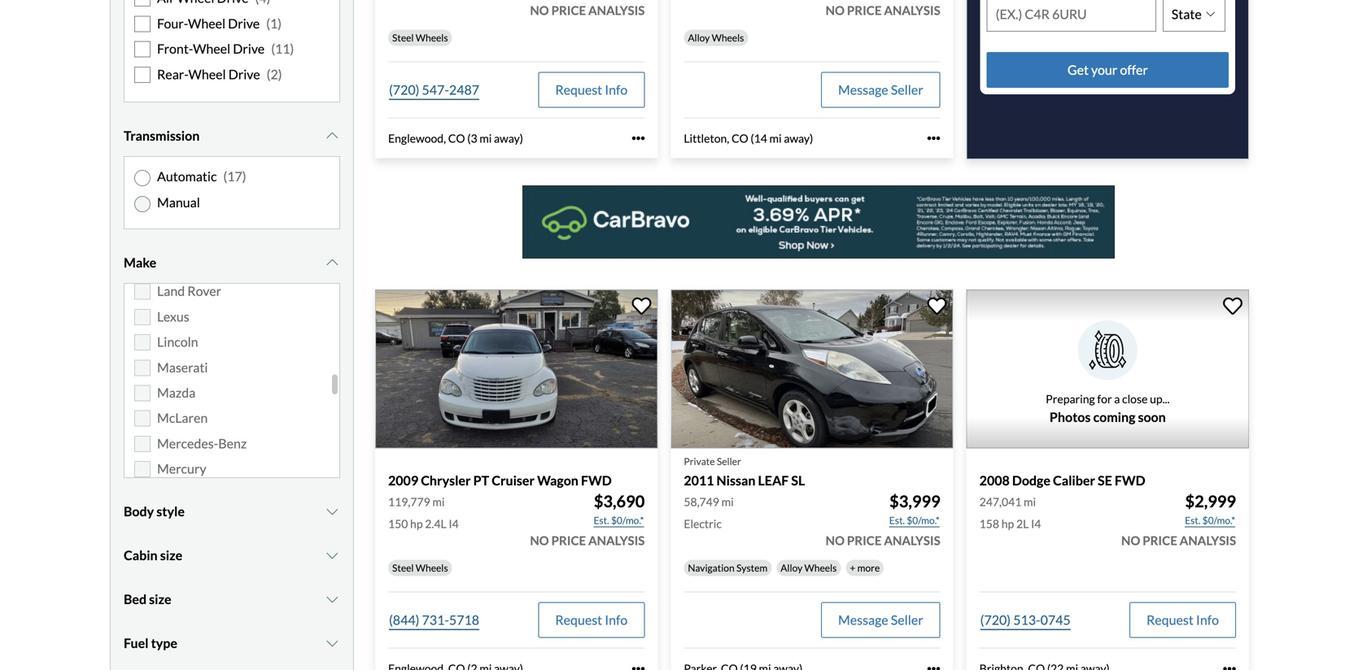 Task type: describe. For each thing, give the bounding box(es) containing it.
mercedes-benz
[[157, 436, 247, 452]]

body
[[124, 504, 154, 520]]

(14
[[751, 131, 768, 145]]

message for first message seller button from the bottom
[[839, 613, 889, 629]]

hp for $2,999
[[1002, 517, 1015, 531]]

cabin size
[[124, 548, 182, 564]]

fuel type
[[124, 636, 177, 652]]

731-
[[422, 613, 449, 629]]

(11)
[[271, 41, 294, 57]]

119,779 mi 150 hp 2.4l i4
[[388, 495, 459, 531]]

mazda
[[157, 385, 196, 401]]

four-wheel drive (1)
[[157, 15, 282, 31]]

no price analysis for message seller
[[826, 3, 941, 17]]

(2)
[[267, 66, 282, 82]]

rear-
[[157, 66, 189, 82]]

2487
[[449, 82, 480, 98]]

hp for $3,690
[[410, 517, 423, 531]]

wagon
[[537, 473, 579, 489]]

est. for $3,690
[[594, 515, 609, 527]]

automatic (17)
[[157, 169, 246, 184]]

chevron down image for make
[[324, 256, 340, 269]]

body style button
[[124, 492, 340, 532]]

get your offer
[[1068, 62, 1149, 78]]

make
[[124, 255, 156, 271]]

1 vertical spatial alloy
[[781, 563, 803, 574]]

mercedes-
[[157, 436, 218, 452]]

away) for message seller
[[784, 131, 814, 145]]

fuel type button
[[124, 624, 340, 664]]

i4 for $2,999
[[1031, 517, 1042, 531]]

$2,999
[[1186, 492, 1237, 512]]

$0/mo.* for $2,999
[[1203, 515, 1236, 527]]

(1)
[[266, 15, 282, 31]]

analysis for $3,999
[[884, 534, 941, 548]]

land
[[157, 283, 185, 299]]

navigation
[[688, 563, 735, 574]]

your
[[1092, 62, 1118, 78]]

co for (720) 547-2487
[[448, 131, 465, 145]]

maserati
[[157, 360, 208, 376]]

(3
[[467, 131, 478, 145]]

mercury
[[157, 461, 206, 477]]

lexus
[[157, 309, 189, 325]]

front-wheel drive (11)
[[157, 41, 294, 57]]

pt
[[473, 473, 489, 489]]

request info button for $2,999
[[1130, 603, 1237, 639]]

cabin size button
[[124, 536, 340, 576]]

dodge
[[1013, 473, 1051, 489]]

1 message seller from the top
[[839, 82, 924, 98]]

2008
[[980, 473, 1010, 489]]

$3,690
[[594, 492, 645, 512]]

mclaren
[[157, 410, 208, 426]]

547-
[[422, 82, 449, 98]]

rover
[[187, 283, 222, 299]]

2008 dodge caliber se fwd
[[980, 473, 1146, 489]]

(720) 513-0745 button
[[980, 603, 1072, 639]]

rear-wheel drive (2)
[[157, 66, 282, 82]]

2 fwd from the left
[[1115, 473, 1146, 489]]

offer
[[1120, 62, 1149, 78]]

info for $3,690
[[605, 613, 628, 629]]

cabin
[[124, 548, 158, 564]]

513-
[[1014, 613, 1041, 629]]

(844)
[[389, 613, 420, 629]]

private
[[684, 456, 715, 468]]

est. $0/mo.* button for $3,690
[[593, 513, 645, 529]]

bed
[[124, 592, 147, 608]]

transmission
[[124, 128, 200, 144]]

2009 chrysler pt cruiser wagon fwd
[[388, 473, 612, 489]]

chrysler
[[421, 473, 471, 489]]

(17)
[[223, 169, 246, 184]]

bed size
[[124, 592, 171, 608]]

$0/mo.* for $3,999
[[907, 515, 940, 527]]

four-
[[157, 15, 188, 31]]

(844) 731-5718
[[389, 613, 480, 629]]

away) for (720) 547-2487
[[494, 131, 523, 145]]

message for first message seller button from the top
[[839, 82, 889, 98]]

mi right (14
[[770, 131, 782, 145]]

black 2011 nissan leaf sl hatchback front-wheel drive 1-speed dual clutch image
[[671, 290, 954, 449]]

drive for four-wheel drive
[[228, 15, 260, 31]]

158
[[980, 517, 1000, 531]]

cruiser
[[492, 473, 535, 489]]

est. for $3,999
[[890, 515, 905, 527]]

119,779
[[388, 495, 430, 509]]

$0/mo.* for $3,690
[[611, 515, 644, 527]]

chevron down image for cabin size
[[324, 550, 340, 563]]

150
[[388, 517, 408, 531]]

$3,999
[[890, 492, 941, 512]]

2 message seller from the top
[[839, 613, 924, 629]]

get your offer button
[[987, 52, 1229, 88]]

no for $2,999
[[1122, 534, 1141, 548]]

est. $0/mo.* button for $3,999
[[889, 513, 941, 529]]

chevron down image for transmission
[[324, 129, 340, 142]]

request for $3,690
[[555, 613, 603, 629]]

2 vertical spatial seller
[[891, 613, 924, 629]]

englewood,
[[388, 131, 446, 145]]

lincoln
[[157, 334, 198, 350]]

seller inside private seller 2011 nissan leaf sl
[[717, 456, 741, 468]]

size for cabin size
[[160, 548, 182, 564]]

chevron down image for body style
[[324, 506, 340, 519]]

est. $0/mo.* button for $2,999
[[1185, 513, 1237, 529]]

mi for $3,999
[[722, 495, 734, 509]]

(720) 547-2487 button
[[388, 72, 480, 108]]

caliber
[[1053, 473, 1096, 489]]

chevron down image for bed size
[[324, 593, 340, 607]]

request for $2,999
[[1147, 613, 1194, 629]]

nissan
[[717, 473, 756, 489]]

leaf
[[758, 473, 789, 489]]

littleton, co (14 mi away)
[[684, 131, 814, 145]]

advertisement region
[[523, 186, 1115, 259]]

size for bed size
[[149, 592, 171, 608]]

get
[[1068, 62, 1089, 78]]



Task type: vqa. For each thing, say whether or not it's contained in the screenshot.
Reputation:
no



Task type: locate. For each thing, give the bounding box(es) containing it.
1 fwd from the left
[[581, 473, 612, 489]]

littleton,
[[684, 131, 730, 145]]

steel up the (720) 547-2487
[[392, 32, 414, 43]]

2 chevron down image from the top
[[324, 550, 340, 563]]

1 horizontal spatial est. $0/mo.* button
[[889, 513, 941, 529]]

$0/mo.* inside $3,999 est. $0/mo.* no price analysis
[[907, 515, 940, 527]]

(720) 513-0745
[[981, 613, 1071, 629]]

1 horizontal spatial hp
[[1002, 517, 1015, 531]]

make button
[[124, 243, 340, 283]]

(720) for (720) 547-2487
[[389, 82, 420, 98]]

3 chevron down image from the top
[[324, 593, 340, 607]]

no for $3,690
[[530, 534, 549, 548]]

+
[[850, 563, 856, 574]]

(EX.) C4R 6URU field
[[988, 0, 1156, 31]]

est. down $3,690
[[594, 515, 609, 527]]

hp
[[410, 517, 423, 531], [1002, 517, 1015, 531]]

1 i4 from the left
[[449, 517, 459, 531]]

0 vertical spatial alloy wheels
[[688, 32, 744, 43]]

3 $0/mo.* from the left
[[1203, 515, 1236, 527]]

$0/mo.* inside '$2,999 est. $0/mo.* no price analysis'
[[1203, 515, 1236, 527]]

est. for $2,999
[[1185, 515, 1201, 527]]

(720) left 547-
[[389, 82, 420, 98]]

white 2009 chrysler pt cruiser wagon fwd wagon front-wheel drive automatic image
[[375, 290, 658, 449]]

1 horizontal spatial alloy wheels
[[781, 563, 837, 574]]

mi for $3,690
[[433, 495, 445, 509]]

0 horizontal spatial hp
[[410, 517, 423, 531]]

away)
[[494, 131, 523, 145], [784, 131, 814, 145]]

1 horizontal spatial i4
[[1031, 517, 1042, 531]]

analysis inside $3,690 est. $0/mo.* no price analysis
[[589, 534, 645, 548]]

request info for $3,690
[[555, 613, 628, 629]]

body style
[[124, 504, 185, 520]]

1 est. from the left
[[594, 515, 609, 527]]

0 vertical spatial chevron down image
[[324, 129, 340, 142]]

1 vertical spatial (720)
[[981, 613, 1011, 629]]

front-
[[157, 41, 193, 57]]

chevron down image inside fuel type dropdown button
[[324, 637, 340, 650]]

$0/mo.* down $2,999
[[1203, 515, 1236, 527]]

i4 inside 119,779 mi 150 hp 2.4l i4
[[449, 517, 459, 531]]

price for $2,999
[[1143, 534, 1178, 548]]

(720) for (720) 513-0745
[[981, 613, 1011, 629]]

steel wheels up the (720) 547-2487
[[392, 32, 448, 43]]

1 horizontal spatial alloy
[[781, 563, 803, 574]]

1 vertical spatial alloy wheels
[[781, 563, 837, 574]]

co left (14
[[732, 131, 749, 145]]

2l
[[1017, 517, 1029, 531]]

1 horizontal spatial est.
[[890, 515, 905, 527]]

mi inside 119,779 mi 150 hp 2.4l i4
[[433, 495, 445, 509]]

system
[[737, 563, 768, 574]]

size right cabin
[[160, 548, 182, 564]]

no inside $3,690 est. $0/mo.* no price analysis
[[530, 534, 549, 548]]

0 horizontal spatial est. $0/mo.* button
[[593, 513, 645, 529]]

est. inside '$2,999 est. $0/mo.* no price analysis'
[[1185, 515, 1201, 527]]

1 est. $0/mo.* button from the left
[[593, 513, 645, 529]]

transmission button
[[124, 116, 340, 156]]

no for $3,999
[[826, 534, 845, 548]]

type
[[151, 636, 177, 652]]

0 vertical spatial message
[[839, 82, 889, 98]]

2009
[[388, 473, 419, 489]]

englewood, co (3 mi away)
[[388, 131, 523, 145]]

drive
[[228, 15, 260, 31], [233, 41, 265, 57], [229, 66, 260, 82]]

0 vertical spatial size
[[160, 548, 182, 564]]

price inside $3,999 est. $0/mo.* no price analysis
[[847, 534, 882, 548]]

1 vertical spatial seller
[[717, 456, 741, 468]]

4 chevron down image from the top
[[324, 637, 340, 650]]

size
[[160, 548, 182, 564], [149, 592, 171, 608]]

2 horizontal spatial $0/mo.*
[[1203, 515, 1236, 527]]

price inside $3,690 est. $0/mo.* no price analysis
[[552, 534, 586, 548]]

247,041 mi 158 hp 2l i4
[[980, 495, 1042, 531]]

style
[[157, 504, 185, 520]]

(844) 731-5718 button
[[388, 603, 480, 639]]

wheel for rear-
[[188, 66, 226, 82]]

1 message from the top
[[839, 82, 889, 98]]

mi
[[480, 131, 492, 145], [770, 131, 782, 145], [433, 495, 445, 509], [722, 495, 734, 509], [1024, 495, 1036, 509]]

2.4l
[[425, 517, 447, 531]]

analysis for $3,690
[[589, 534, 645, 548]]

1 vertical spatial message seller button
[[821, 603, 941, 639]]

2 co from the left
[[732, 131, 749, 145]]

wheel for front-
[[193, 41, 231, 57]]

price for $3,690
[[552, 534, 586, 548]]

mi inside 247,041 mi 158 hp 2l i4
[[1024, 495, 1036, 509]]

0 vertical spatial alloy
[[688, 32, 710, 43]]

2 est. $0/mo.* button from the left
[[889, 513, 941, 529]]

2 horizontal spatial est.
[[1185, 515, 1201, 527]]

away) right (14
[[784, 131, 814, 145]]

request info for $2,999
[[1147, 613, 1220, 629]]

no inside '$2,999 est. $0/mo.* no price analysis'
[[1122, 534, 1141, 548]]

co for message seller
[[732, 131, 749, 145]]

1 vertical spatial message seller
[[839, 613, 924, 629]]

1 vertical spatial size
[[149, 592, 171, 608]]

0 vertical spatial seller
[[891, 82, 924, 98]]

steel wheels
[[392, 32, 448, 43], [392, 563, 448, 574]]

more
[[858, 563, 880, 574]]

0 horizontal spatial away)
[[494, 131, 523, 145]]

0 vertical spatial steel wheels
[[392, 32, 448, 43]]

no
[[530, 3, 549, 17], [826, 3, 845, 17], [530, 534, 549, 548], [826, 534, 845, 548], [1122, 534, 1141, 548]]

no inside $3,999 est. $0/mo.* no price analysis
[[826, 534, 845, 548]]

analysis inside '$2,999 est. $0/mo.* no price analysis'
[[1180, 534, 1237, 548]]

2 steel wheels from the top
[[392, 563, 448, 574]]

steel wheels down 2.4l
[[392, 563, 448, 574]]

drive left (11)
[[233, 41, 265, 57]]

wheel down four-wheel drive (1)
[[193, 41, 231, 57]]

fwd right se
[[1115, 473, 1146, 489]]

2 $0/mo.* from the left
[[907, 515, 940, 527]]

1 horizontal spatial $0/mo.*
[[907, 515, 940, 527]]

co left (3
[[448, 131, 465, 145]]

analysis for $2,999
[[1180, 534, 1237, 548]]

request info
[[555, 82, 628, 98], [555, 613, 628, 629], [1147, 613, 1220, 629]]

1 hp from the left
[[410, 517, 423, 531]]

2 message from the top
[[839, 613, 889, 629]]

i4 right 2.4l
[[449, 517, 459, 531]]

0 vertical spatial drive
[[228, 15, 260, 31]]

chevron down image
[[324, 256, 340, 269], [324, 506, 340, 519], [324, 593, 340, 607], [324, 637, 340, 650]]

1 steel from the top
[[392, 32, 414, 43]]

58,749
[[684, 495, 720, 509]]

1 away) from the left
[[494, 131, 523, 145]]

message seller button
[[821, 72, 941, 108], [821, 603, 941, 639]]

size right bed
[[149, 592, 171, 608]]

0 horizontal spatial fwd
[[581, 473, 612, 489]]

mi right (3
[[480, 131, 492, 145]]

drive left (2)
[[229, 66, 260, 82]]

0 vertical spatial wheel
[[188, 15, 226, 31]]

land rover
[[157, 283, 222, 299]]

3 est. from the left
[[1185, 515, 1201, 527]]

analysis
[[589, 3, 645, 17], [884, 3, 941, 17], [589, 534, 645, 548], [884, 534, 941, 548], [1180, 534, 1237, 548]]

no price analysis for (720) 547-2487
[[530, 3, 645, 17]]

(720) inside button
[[389, 82, 420, 98]]

mi down nissan on the bottom of page
[[722, 495, 734, 509]]

1 horizontal spatial co
[[732, 131, 749, 145]]

247,041
[[980, 495, 1022, 509]]

0 horizontal spatial alloy wheels
[[688, 32, 744, 43]]

1 vertical spatial message
[[839, 613, 889, 629]]

est. down $2,999
[[1185, 515, 1201, 527]]

steel down '150'
[[392, 563, 414, 574]]

wheel
[[188, 15, 226, 31], [193, 41, 231, 57], [188, 66, 226, 82]]

request info button for $3,690
[[538, 603, 645, 639]]

$3,999 est. $0/mo.* no price analysis
[[826, 492, 941, 548]]

steel
[[392, 32, 414, 43], [392, 563, 414, 574]]

wheel up front-wheel drive (11) at the left of page
[[188, 15, 226, 31]]

chevron down image inside body style dropdown button
[[324, 506, 340, 519]]

2 message seller button from the top
[[821, 603, 941, 639]]

chevron down image inside "transmission" dropdown button
[[324, 129, 340, 142]]

co
[[448, 131, 465, 145], [732, 131, 749, 145]]

2 est. from the left
[[890, 515, 905, 527]]

mi inside 58,749 mi electric
[[722, 495, 734, 509]]

fwd
[[581, 473, 612, 489], [1115, 473, 1146, 489]]

1 vertical spatial chevron down image
[[324, 550, 340, 563]]

0 horizontal spatial $0/mo.*
[[611, 515, 644, 527]]

chevron down image for fuel type
[[324, 637, 340, 650]]

navigation system
[[688, 563, 768, 574]]

0 vertical spatial steel
[[392, 32, 414, 43]]

ellipsis h image
[[632, 663, 645, 671]]

ellipsis h image
[[632, 132, 645, 145], [928, 132, 941, 145], [928, 663, 941, 671], [1224, 663, 1237, 671]]

i4
[[449, 517, 459, 531], [1031, 517, 1042, 531]]

1 horizontal spatial no price analysis
[[826, 3, 941, 17]]

1 vertical spatial steel
[[392, 563, 414, 574]]

i4 inside 247,041 mi 158 hp 2l i4
[[1031, 517, 1042, 531]]

chevron down image
[[324, 129, 340, 142], [324, 550, 340, 563]]

0745
[[1041, 613, 1071, 629]]

0 horizontal spatial co
[[448, 131, 465, 145]]

mi up 2.4l
[[433, 495, 445, 509]]

automatic
[[157, 169, 217, 184]]

$0/mo.* down $3,690
[[611, 515, 644, 527]]

(720) 547-2487
[[389, 82, 480, 98]]

2 chevron down image from the top
[[324, 506, 340, 519]]

1 horizontal spatial (720)
[[981, 613, 1011, 629]]

2 no price analysis from the left
[[826, 3, 941, 17]]

0 horizontal spatial no price analysis
[[530, 3, 645, 17]]

analysis inside $3,999 est. $0/mo.* no price analysis
[[884, 534, 941, 548]]

0 vertical spatial (720)
[[389, 82, 420, 98]]

2 i4 from the left
[[1031, 517, 1042, 531]]

est. down $3,999
[[890, 515, 905, 527]]

mi for $2,999
[[1024, 495, 1036, 509]]

hp left '2l'
[[1002, 517, 1015, 531]]

0 horizontal spatial est.
[[594, 515, 609, 527]]

1 vertical spatial steel wheels
[[392, 563, 448, 574]]

2 vertical spatial drive
[[229, 66, 260, 82]]

electric
[[684, 517, 722, 531]]

price
[[552, 3, 586, 17], [847, 3, 882, 17], [552, 534, 586, 548], [847, 534, 882, 548], [1143, 534, 1178, 548]]

wheel down front-wheel drive (11) at the left of page
[[188, 66, 226, 82]]

est.
[[594, 515, 609, 527], [890, 515, 905, 527], [1185, 515, 1201, 527]]

1 vertical spatial wheel
[[193, 41, 231, 57]]

private seller 2011 nissan leaf sl
[[684, 456, 805, 489]]

0 horizontal spatial alloy
[[688, 32, 710, 43]]

(720) left the 513-
[[981, 613, 1011, 629]]

message
[[839, 82, 889, 98], [839, 613, 889, 629]]

1 no price analysis from the left
[[530, 3, 645, 17]]

drive for rear-wheel drive
[[229, 66, 260, 82]]

2 steel from the top
[[392, 563, 414, 574]]

request info button
[[538, 72, 645, 108], [538, 603, 645, 639], [1130, 603, 1237, 639]]

wheel for four-
[[188, 15, 226, 31]]

est. $0/mo.* button down $3,999
[[889, 513, 941, 529]]

benz
[[218, 436, 247, 452]]

2 vertical spatial wheel
[[188, 66, 226, 82]]

1 chevron down image from the top
[[324, 256, 340, 269]]

2011
[[684, 473, 714, 489]]

bed size button
[[124, 580, 340, 620]]

1 horizontal spatial fwd
[[1115, 473, 1146, 489]]

1 horizontal spatial away)
[[784, 131, 814, 145]]

$0/mo.* inside $3,690 est. $0/mo.* no price analysis
[[611, 515, 644, 527]]

price inside '$2,999 est. $0/mo.* no price analysis'
[[1143, 534, 1178, 548]]

i4 right '2l'
[[1031, 517, 1042, 531]]

3 est. $0/mo.* button from the left
[[1185, 513, 1237, 529]]

$0/mo.* down $3,999
[[907, 515, 940, 527]]

2 hp from the left
[[1002, 517, 1015, 531]]

est. inside $3,999 est. $0/mo.* no price analysis
[[890, 515, 905, 527]]

drive left the (1)
[[228, 15, 260, 31]]

i4 for $3,690
[[449, 517, 459, 531]]

away) right (3
[[494, 131, 523, 145]]

hp right '150'
[[410, 517, 423, 531]]

chevron down image inside make dropdown button
[[324, 256, 340, 269]]

vehicle photo unavailable image
[[967, 290, 1250, 449]]

sl
[[792, 473, 805, 489]]

0 horizontal spatial i4
[[449, 517, 459, 531]]

(720)
[[389, 82, 420, 98], [981, 613, 1011, 629]]

1 steel wheels from the top
[[392, 32, 448, 43]]

mi down dodge
[[1024, 495, 1036, 509]]

1 vertical spatial drive
[[233, 41, 265, 57]]

1 co from the left
[[448, 131, 465, 145]]

1 message seller button from the top
[[821, 72, 941, 108]]

est. $0/mo.* button down $3,690
[[593, 513, 645, 529]]

chevron down image inside cabin size dropdown button
[[324, 550, 340, 563]]

2 horizontal spatial est. $0/mo.* button
[[1185, 513, 1237, 529]]

no price analysis
[[530, 3, 645, 17], [826, 3, 941, 17]]

est. $0/mo.* button down $2,999
[[1185, 513, 1237, 529]]

se
[[1098, 473, 1113, 489]]

+ more
[[850, 563, 880, 574]]

1 chevron down image from the top
[[324, 129, 340, 142]]

1 $0/mo.* from the left
[[611, 515, 644, 527]]

fwd up $3,690
[[581, 473, 612, 489]]

(720) inside button
[[981, 613, 1011, 629]]

0 vertical spatial message seller button
[[821, 72, 941, 108]]

price for $3,999
[[847, 534, 882, 548]]

fuel
[[124, 636, 149, 652]]

drive for front-wheel drive
[[233, 41, 265, 57]]

hp inside 247,041 mi 158 hp 2l i4
[[1002, 517, 1015, 531]]

0 vertical spatial message seller
[[839, 82, 924, 98]]

est. $0/mo.* button
[[593, 513, 645, 529], [889, 513, 941, 529], [1185, 513, 1237, 529]]

2 away) from the left
[[784, 131, 814, 145]]

$2,999 est. $0/mo.* no price analysis
[[1122, 492, 1237, 548]]

0 horizontal spatial (720)
[[389, 82, 420, 98]]

chevron down image inside bed size dropdown button
[[324, 593, 340, 607]]

est. inside $3,690 est. $0/mo.* no price analysis
[[594, 515, 609, 527]]

$0/mo.*
[[611, 515, 644, 527], [907, 515, 940, 527], [1203, 515, 1236, 527]]

manual
[[157, 195, 200, 210]]

info for $2,999
[[1197, 613, 1220, 629]]

5718
[[449, 613, 480, 629]]

hp inside 119,779 mi 150 hp 2.4l i4
[[410, 517, 423, 531]]



